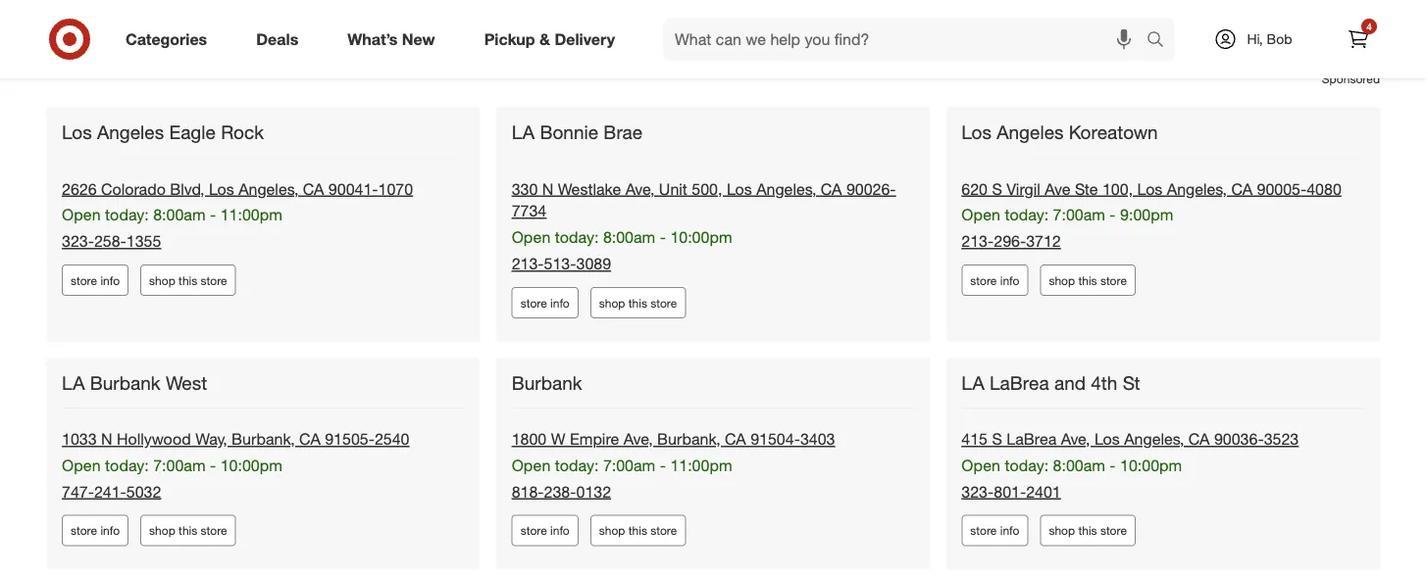 Task type: locate. For each thing, give the bounding box(es) containing it.
angeles, right 500,
[[756, 179, 816, 199]]

0 vertical spatial s
[[992, 179, 1002, 199]]

los inside 620 s virgil ave ste 100, los angeles, ca 90005-4080 open today: 7:00am - 9:00pm 213-296-3712
[[1137, 179, 1163, 199]]

ca inside "2626 colorado blvd, los angeles, ca 90041-1070 open today: 8:00am - 11:00pm 323-258-1355"
[[303, 179, 324, 199]]

los right 500,
[[727, 179, 752, 199]]

ca left 90036-
[[1189, 430, 1210, 449]]

2 burbank from the left
[[512, 372, 582, 394]]

n for bonnie
[[542, 179, 554, 199]]

shop this store button down 3089
[[590, 287, 686, 319]]

2 vertical spatial 8:00am
[[1053, 456, 1105, 476]]

pickup & delivery
[[484, 29, 615, 49]]

store info link down 296-
[[962, 265, 1028, 296]]

store info link down 801-
[[962, 515, 1028, 547]]

258-
[[94, 232, 126, 251]]

angeles, up 9:00pm
[[1167, 179, 1227, 199]]

store info for la bonnie brae
[[521, 296, 570, 310]]

n inside 330 n westlake ave, unit 500, los angeles, ca 90026- 7734 open today: 8:00am - 10:00pm 213-513-3089
[[542, 179, 554, 199]]

1 vertical spatial 11:00pm
[[670, 456, 732, 476]]

1800 w empire ave, burbank, ca 91504-3403 link
[[512, 430, 835, 449]]

2 horizontal spatial 10:00pm
[[1120, 456, 1182, 476]]

burbank
[[90, 372, 161, 394], [512, 372, 582, 394]]

open down 1033
[[62, 456, 101, 476]]

shop this store for la burbank west
[[149, 524, 227, 538]]

angeles up colorado
[[97, 121, 164, 143]]

angeles, down 'rock'
[[238, 179, 299, 199]]

10:00pm down 1033 n hollywood way, burbank, ca 91505-2540 link
[[220, 456, 282, 476]]

0 vertical spatial 213-
[[962, 232, 994, 251]]

store info down "238-"
[[521, 524, 570, 538]]

today:
[[105, 206, 149, 225], [1005, 206, 1049, 225], [555, 228, 599, 247], [105, 456, 149, 476], [555, 456, 599, 476], [1005, 456, 1049, 476]]

hollywood
[[117, 430, 191, 449]]

open inside the 1033 n hollywood way, burbank, ca 91505-2540 open today: 7:00am - 10:00pm 747-241-5032
[[62, 456, 101, 476]]

0 horizontal spatial 8:00am
[[153, 206, 206, 225]]

2 horizontal spatial 8:00am
[[1053, 456, 1105, 476]]

today: up 323-801-2401 "link" on the bottom of page
[[1005, 456, 1049, 476]]

pickup & delivery link
[[468, 18, 640, 61]]

1 horizontal spatial burbank,
[[657, 430, 721, 449]]

store info link for la burbank west
[[62, 515, 129, 547]]

ca left 90026- in the top of the page
[[821, 179, 842, 199]]

415 s labrea ave, los angeles, ca 90036-3523 link
[[962, 430, 1299, 449]]

los inside "2626 colorado blvd, los angeles, ca 90041-1070 open today: 8:00am - 11:00pm 323-258-1355"
[[209, 179, 234, 199]]

shop this store button for la burbank west
[[140, 515, 236, 547]]

0 horizontal spatial angeles
[[97, 121, 164, 143]]

store info link for la bonnie brae
[[512, 287, 578, 319]]

info down 801-
[[1000, 524, 1020, 538]]

los inside '415 s labrea ave, los angeles, ca 90036-3523 open today: 8:00am - 10:00pm 323-801-2401'
[[1095, 430, 1120, 449]]

los up "620"
[[962, 121, 992, 143]]

1 burbank from the left
[[90, 372, 161, 394]]

burbank, right way,
[[232, 430, 295, 449]]

11:00pm for burbank
[[670, 456, 732, 476]]

ca
[[303, 179, 324, 199], [821, 179, 842, 199], [1231, 179, 1253, 199], [299, 430, 321, 449], [725, 430, 746, 449], [1189, 430, 1210, 449]]

los angeles eagle rock
[[62, 121, 264, 143]]

7:00am down ste
[[1053, 206, 1105, 225]]

1 horizontal spatial 7:00am
[[603, 456, 655, 476]]

store info down 801-
[[970, 524, 1020, 538]]

store info down 241-
[[71, 524, 120, 538]]

90026-
[[846, 179, 896, 199]]

8:00am inside "2626 colorado blvd, los angeles, ca 90041-1070 open today: 8:00am - 11:00pm 323-258-1355"
[[153, 206, 206, 225]]

213-
[[962, 232, 994, 251], [512, 254, 544, 274]]

store info for los angeles eagle rock
[[71, 273, 120, 288]]

la inside "link"
[[62, 372, 85, 394]]

1 s from the top
[[992, 179, 1002, 199]]

store
[[71, 273, 97, 288], [201, 273, 227, 288], [970, 273, 997, 288], [1100, 273, 1127, 288], [521, 296, 547, 310], [651, 296, 677, 310], [71, 524, 97, 538], [201, 524, 227, 538], [521, 524, 547, 538], [651, 524, 677, 538], [970, 524, 997, 538], [1100, 524, 1127, 538]]

1 horizontal spatial burbank
[[512, 372, 582, 394]]

burbank,
[[232, 430, 295, 449], [657, 430, 721, 449]]

0 horizontal spatial burbank,
[[232, 430, 295, 449]]

11:00pm inside "2626 colorado blvd, los angeles, ca 90041-1070 open today: 8:00am - 11:00pm 323-258-1355"
[[220, 206, 282, 225]]

0 vertical spatial 8:00am
[[153, 206, 206, 225]]

info
[[100, 273, 120, 288], [1000, 273, 1020, 288], [550, 296, 570, 310], [100, 524, 120, 538], [550, 524, 570, 538], [1000, 524, 1020, 538]]

818-
[[512, 483, 544, 502]]

90041-
[[328, 179, 378, 199]]

store info down 296-
[[970, 273, 1020, 288]]

2 horizontal spatial la
[[962, 372, 985, 394]]

- down way,
[[210, 456, 216, 476]]

open down 415
[[962, 456, 1000, 476]]

angeles, down st
[[1124, 430, 1184, 449]]

1 vertical spatial labrea
[[1007, 430, 1057, 449]]

info down 296-
[[1000, 273, 1020, 288]]

1 horizontal spatial angeles
[[997, 121, 1064, 143]]

0 horizontal spatial 11:00pm
[[220, 206, 282, 225]]

s for labrea
[[992, 430, 1002, 449]]

rock
[[221, 121, 264, 143]]

90005-
[[1257, 179, 1307, 199]]

2 burbank, from the left
[[657, 430, 721, 449]]

10:00pm
[[670, 228, 732, 247], [220, 456, 282, 476], [1120, 456, 1182, 476]]

shop this store
[[149, 273, 227, 288], [1049, 273, 1127, 288], [599, 296, 677, 310], [149, 524, 227, 538], [599, 524, 677, 538], [1049, 524, 1127, 538]]

store info for la burbank west
[[71, 524, 120, 538]]

store info for los angeles koreatown
[[970, 273, 1020, 288]]

0 horizontal spatial 7:00am
[[153, 456, 206, 476]]

today: inside 620 s virgil ave ste 100, los angeles, ca 90005-4080 open today: 7:00am - 9:00pm 213-296-3712
[[1005, 206, 1049, 225]]

search
[[1138, 31, 1185, 51]]

la for la labrea and 4th st
[[962, 372, 985, 394]]

- down unit at the top left of page
[[660, 228, 666, 247]]

shop this store for la labrea and 4th st
[[1049, 524, 1127, 538]]

1 angeles from the left
[[97, 121, 164, 143]]

shop this store down 3712
[[1049, 273, 1127, 288]]

213-513-3089 link
[[512, 254, 611, 274]]

0 horizontal spatial burbank
[[90, 372, 161, 394]]

11:00pm
[[220, 206, 282, 225], [670, 456, 732, 476]]

4
[[1367, 20, 1372, 32]]

11:00pm down 2626 colorado blvd, los angeles, ca 90041-1070 link
[[220, 206, 282, 225]]

1 horizontal spatial 11:00pm
[[670, 456, 732, 476]]

virgil
[[1007, 179, 1041, 199]]

angeles, inside 330 n westlake ave, unit 500, los angeles, ca 90026- 7734 open today: 8:00am - 10:00pm 213-513-3089
[[756, 179, 816, 199]]

415 s labrea ave, los angeles, ca 90036-3523 open today: 8:00am - 10:00pm 323-801-2401
[[962, 430, 1299, 502]]

10:00pm down 415 s labrea ave, los angeles, ca 90036-3523 link
[[1120, 456, 1182, 476]]

today: up 818-238-0132 link
[[555, 456, 599, 476]]

7:00am down 'hollywood'
[[153, 456, 206, 476]]

open inside 1800 w empire ave, burbank, ca 91504-3403 open today: 7:00am - 11:00pm 818-238-0132
[[512, 456, 551, 476]]

7:00am inside 620 s virgil ave ste 100, los angeles, ca 90005-4080 open today: 7:00am - 9:00pm 213-296-3712
[[1053, 206, 1105, 225]]

store down 801-
[[970, 524, 997, 538]]

0 vertical spatial n
[[542, 179, 554, 199]]

2 s from the top
[[992, 430, 1002, 449]]

1800
[[512, 430, 547, 449]]

8:00am inside 330 n westlake ave, unit 500, los angeles, ca 90026- 7734 open today: 8:00am - 10:00pm 213-513-3089
[[603, 228, 655, 247]]

241-
[[94, 483, 126, 502]]

shop down 3712
[[1049, 273, 1075, 288]]

shop this store button down "1355"
[[140, 265, 236, 296]]

hi,
[[1247, 30, 1263, 48]]

los
[[62, 121, 92, 143], [962, 121, 992, 143], [209, 179, 234, 199], [727, 179, 752, 199], [1137, 179, 1163, 199], [1095, 430, 1120, 449]]

westlake
[[558, 179, 621, 199]]

angeles,
[[238, 179, 299, 199], [756, 179, 816, 199], [1167, 179, 1227, 199], [1124, 430, 1184, 449]]

747-241-5032 link
[[62, 483, 161, 502]]

this
[[179, 273, 197, 288], [1078, 273, 1097, 288], [629, 296, 647, 310], [179, 524, 197, 538], [629, 524, 647, 538], [1078, 524, 1097, 538]]

store info
[[71, 273, 120, 288], [970, 273, 1020, 288], [521, 296, 570, 310], [71, 524, 120, 538], [521, 524, 570, 538], [970, 524, 1020, 538]]

store info down 258-
[[71, 273, 120, 288]]

330 n westlake ave, unit 500, los angeles, ca 90026- 7734 link
[[512, 179, 896, 221]]

store info link down "238-"
[[512, 515, 578, 547]]

info for la labrea and 4th st
[[1000, 524, 1020, 538]]

today: up '213-513-3089' link
[[555, 228, 599, 247]]

n
[[542, 179, 554, 199], [101, 430, 112, 449]]

ca left 90005-
[[1231, 179, 1253, 199]]

1 horizontal spatial 8:00am
[[603, 228, 655, 247]]

ave, inside 330 n westlake ave, unit 500, los angeles, ca 90026- 7734 open today: 8:00am - 10:00pm 213-513-3089
[[625, 179, 655, 199]]

brae
[[604, 121, 643, 143]]

shop this store button down 3712
[[1040, 265, 1136, 296]]

1 vertical spatial 8:00am
[[603, 228, 655, 247]]

7:00am for burbank
[[603, 456, 655, 476]]

what's new
[[347, 29, 435, 49]]

ave, for la bonnie brae
[[625, 179, 655, 199]]

n right 1033
[[101, 430, 112, 449]]

burbank up w
[[512, 372, 582, 394]]

213- down 7734
[[512, 254, 544, 274]]

7:00am inside the 1033 n hollywood way, burbank, ca 91505-2540 open today: 7:00am - 10:00pm 747-241-5032
[[153, 456, 206, 476]]

11:00pm inside 1800 w empire ave, burbank, ca 91504-3403 open today: 7:00am - 11:00pm 818-238-0132
[[670, 456, 732, 476]]

shop for los angeles koreatown
[[1049, 273, 1075, 288]]

la burbank west link
[[62, 372, 211, 395]]

colorado
[[101, 179, 166, 199]]

info down "238-"
[[550, 524, 570, 538]]

shop for la burbank west
[[149, 524, 175, 538]]

0 horizontal spatial 213-
[[512, 254, 544, 274]]

shop this store button down 2401
[[1040, 515, 1136, 547]]

advertisement region
[[46, 0, 1380, 71]]

0 horizontal spatial la
[[62, 372, 85, 394]]

los down 4th
[[1095, 430, 1120, 449]]

0 horizontal spatial 10:00pm
[[220, 456, 282, 476]]

n inside the 1033 n hollywood way, burbank, ca 91505-2540 open today: 7:00am - 10:00pm 747-241-5032
[[101, 430, 112, 449]]

- inside "2626 colorado blvd, los angeles, ca 90041-1070 open today: 8:00am - 11:00pm 323-258-1355"
[[210, 206, 216, 225]]

shop this store for los angeles koreatown
[[1049, 273, 1127, 288]]

angeles
[[97, 121, 164, 143], [997, 121, 1064, 143]]

1 vertical spatial 213-
[[512, 254, 544, 274]]

213- inside 620 s virgil ave ste 100, los angeles, ca 90005-4080 open today: 7:00am - 9:00pm 213-296-3712
[[962, 232, 994, 251]]

3712
[[1026, 232, 1061, 251]]

shop down 2401
[[1049, 524, 1075, 538]]

store info link down 241-
[[62, 515, 129, 547]]

2 horizontal spatial 7:00am
[[1053, 206, 1105, 225]]

shop this store down 5032
[[149, 524, 227, 538]]

- down 2626 colorado blvd, los angeles, ca 90041-1070 link
[[210, 206, 216, 225]]

info for la burbank west
[[100, 524, 120, 538]]

ave, inside '415 s labrea ave, los angeles, ca 90036-3523 open today: 8:00am - 10:00pm 323-801-2401'
[[1061, 430, 1090, 449]]

labrea left and
[[990, 372, 1049, 394]]

- inside 330 n westlake ave, unit 500, los angeles, ca 90026- 7734 open today: 8:00am - 10:00pm 213-513-3089
[[660, 228, 666, 247]]

513-
[[544, 254, 576, 274]]

burbank, inside 1800 w empire ave, burbank, ca 91504-3403 open today: 7:00am - 11:00pm 818-238-0132
[[657, 430, 721, 449]]

store down 330 n westlake ave, unit 500, los angeles, ca 90026- 7734 open today: 8:00am - 10:00pm 213-513-3089
[[651, 296, 677, 310]]

ave,
[[625, 179, 655, 199], [624, 430, 653, 449], [1061, 430, 1090, 449]]

eagle
[[169, 121, 216, 143]]

shop down "1355"
[[149, 273, 175, 288]]

ave, down and
[[1061, 430, 1090, 449]]

1 vertical spatial n
[[101, 430, 112, 449]]

shop down '0132'
[[599, 524, 625, 538]]

info down 258-
[[100, 273, 120, 288]]

1 horizontal spatial la
[[512, 121, 535, 143]]

shop this store button down 5032
[[140, 515, 236, 547]]

ca inside 620 s virgil ave ste 100, los angeles, ca 90005-4080 open today: 7:00am - 9:00pm 213-296-3712
[[1231, 179, 1253, 199]]

0 horizontal spatial n
[[101, 430, 112, 449]]

s inside '415 s labrea ave, los angeles, ca 90036-3523 open today: 8:00am - 10:00pm 323-801-2401'
[[992, 430, 1002, 449]]

info down the 513- on the left top
[[550, 296, 570, 310]]

323- inside '415 s labrea ave, los angeles, ca 90036-3523 open today: 8:00am - 10:00pm 323-801-2401'
[[962, 483, 994, 502]]

shop
[[149, 273, 175, 288], [1049, 273, 1075, 288], [599, 296, 625, 310], [149, 524, 175, 538], [599, 524, 625, 538], [1049, 524, 1075, 538]]

ave, left unit at the top left of page
[[625, 179, 655, 199]]

323-
[[62, 232, 94, 251], [962, 483, 994, 502]]

shop this store button for los angeles koreatown
[[1040, 265, 1136, 296]]

8:00am up 3089
[[603, 228, 655, 247]]

- down 415 s labrea ave, los angeles, ca 90036-3523 link
[[1110, 456, 1116, 476]]

burbank, inside the 1033 n hollywood way, burbank, ca 91505-2540 open today: 7:00am - 10:00pm 747-241-5032
[[232, 430, 295, 449]]

burbank, left '91504-'
[[657, 430, 721, 449]]

1 vertical spatial s
[[992, 430, 1002, 449]]

0 vertical spatial 323-
[[62, 232, 94, 251]]

shop this store button
[[140, 265, 236, 296], [1040, 265, 1136, 296], [590, 287, 686, 319], [140, 515, 236, 547], [590, 515, 686, 547], [1040, 515, 1136, 547]]

8:00am inside '415 s labrea ave, los angeles, ca 90036-3523 open today: 8:00am - 10:00pm 323-801-2401'
[[1053, 456, 1105, 476]]

open down 1800
[[512, 456, 551, 476]]

store info down the 513- on the left top
[[521, 296, 570, 310]]

store down '415 s labrea ave, los angeles, ca 90036-3523 open today: 8:00am - 10:00pm 323-801-2401'
[[1100, 524, 1127, 538]]

8:00am down blvd,
[[153, 206, 206, 225]]

1 horizontal spatial n
[[542, 179, 554, 199]]

10:00pm inside '415 s labrea ave, los angeles, ca 90036-3523 open today: 8:00am - 10:00pm 323-801-2401'
[[1120, 456, 1182, 476]]

0 horizontal spatial 323-
[[62, 232, 94, 251]]

store info link down 258-
[[62, 265, 129, 296]]

info for burbank
[[550, 524, 570, 538]]

shop this store button for los angeles eagle rock
[[140, 265, 236, 296]]

213- for los
[[962, 232, 994, 251]]

shop this store down 3089
[[599, 296, 677, 310]]

west
[[166, 372, 207, 394]]

s inside 620 s virgil ave ste 100, los angeles, ca 90005-4080 open today: 7:00am - 9:00pm 213-296-3712
[[992, 179, 1002, 199]]

this for la labrea and 4th st
[[1078, 524, 1097, 538]]

burbank left west
[[90, 372, 161, 394]]

1800 w empire ave, burbank, ca 91504-3403 open today: 7:00am - 11:00pm 818-238-0132
[[512, 430, 835, 502]]

today: inside '415 s labrea ave, los angeles, ca 90036-3523 open today: 8:00am - 10:00pm 323-801-2401'
[[1005, 456, 1049, 476]]

angeles, inside "2626 colorado blvd, los angeles, ca 90041-1070 open today: 8:00am - 11:00pm 323-258-1355"
[[238, 179, 299, 199]]

213- inside 330 n westlake ave, unit 500, los angeles, ca 90026- 7734 open today: 8:00am - 10:00pm 213-513-3089
[[512, 254, 544, 274]]

info for la bonnie brae
[[550, 296, 570, 310]]

s right "620"
[[992, 179, 1002, 199]]

323- down 2626
[[62, 232, 94, 251]]

shop this store down 2401
[[1049, 524, 1127, 538]]

ca inside 1800 w empire ave, burbank, ca 91504-3403 open today: 7:00am - 11:00pm 818-238-0132
[[725, 430, 746, 449]]

1 horizontal spatial 10:00pm
[[670, 228, 732, 247]]

100,
[[1102, 179, 1133, 199]]

n right 330
[[542, 179, 554, 199]]

today: down virgil
[[1005, 206, 1049, 225]]

323- inside "2626 colorado blvd, los angeles, ca 90041-1070 open today: 8:00am - 11:00pm 323-258-1355"
[[62, 232, 94, 251]]

la left bonnie
[[512, 121, 535, 143]]

s for angeles
[[992, 179, 1002, 199]]

7:00am
[[1053, 206, 1105, 225], [153, 456, 206, 476], [603, 456, 655, 476]]

213- down "620"
[[962, 232, 994, 251]]

and
[[1054, 372, 1086, 394]]

0 vertical spatial 11:00pm
[[220, 206, 282, 225]]

4080
[[1307, 179, 1342, 199]]

open inside 620 s virgil ave ste 100, los angeles, ca 90005-4080 open today: 7:00am - 9:00pm 213-296-3712
[[962, 206, 1000, 225]]

w
[[551, 430, 566, 449]]

shop down 5032
[[149, 524, 175, 538]]

1033
[[62, 430, 97, 449]]

818-238-0132 link
[[512, 483, 611, 502]]

store info link for la labrea and 4th st
[[962, 515, 1028, 547]]

238-
[[544, 483, 576, 502]]

7:00am down empire
[[603, 456, 655, 476]]

ave, right empire
[[624, 430, 653, 449]]

323- down 415
[[962, 483, 994, 502]]

ca inside the 1033 n hollywood way, burbank, ca 91505-2540 open today: 7:00am - 10:00pm 747-241-5032
[[299, 430, 321, 449]]

1 vertical spatial 323-
[[962, 483, 994, 502]]

la for la bonnie brae
[[512, 121, 535, 143]]

- down 100, in the top of the page
[[1110, 206, 1116, 225]]

unit
[[659, 179, 687, 199]]

90036-
[[1214, 430, 1264, 449]]

323-801-2401 link
[[962, 483, 1061, 502]]

2 angeles from the left
[[997, 121, 1064, 143]]

-
[[210, 206, 216, 225], [1110, 206, 1116, 225], [660, 228, 666, 247], [210, 456, 216, 476], [660, 456, 666, 476], [1110, 456, 1116, 476]]

shop this store down "1355"
[[149, 273, 227, 288]]

los up 2626
[[62, 121, 92, 143]]

1 horizontal spatial 323-
[[962, 483, 994, 502]]

angeles up virgil
[[997, 121, 1064, 143]]

ave, inside 1800 w empire ave, burbank, ca 91504-3403 open today: 7:00am - 11:00pm 818-238-0132
[[624, 430, 653, 449]]

8:00am
[[153, 206, 206, 225], [603, 228, 655, 247], [1053, 456, 1105, 476]]

1 horizontal spatial 213-
[[962, 232, 994, 251]]

2626 colorado blvd, los angeles, ca 90041-1070 link
[[62, 179, 413, 199]]

shop this store button for burbank
[[590, 515, 686, 547]]

7:00am inside 1800 w empire ave, burbank, ca 91504-3403 open today: 7:00am - 11:00pm 818-238-0132
[[603, 456, 655, 476]]

la up 1033
[[62, 372, 85, 394]]

open down 7734
[[512, 228, 551, 247]]

angeles for koreatown
[[997, 121, 1064, 143]]

open down 2626
[[62, 206, 101, 225]]

store down "2626 colorado blvd, los angeles, ca 90041-1070 open today: 8:00am - 11:00pm 323-258-1355" at left top
[[201, 273, 227, 288]]

10:00pm down 330 n westlake ave, unit 500, los angeles, ca 90026- 7734 link on the top
[[670, 228, 732, 247]]

11:00pm down the 1800 w empire ave, burbank, ca 91504-3403 "link"
[[670, 456, 732, 476]]

shop this store button down '0132'
[[590, 515, 686, 547]]

burbank inside "link"
[[90, 372, 161, 394]]

- down the 1800 w empire ave, burbank, ca 91504-3403 "link"
[[660, 456, 666, 476]]

today: down colorado
[[105, 206, 149, 225]]

labrea up 2401
[[1007, 430, 1057, 449]]

1 burbank, from the left
[[232, 430, 295, 449]]

ca left 90041-
[[303, 179, 324, 199]]

angeles inside 'link'
[[97, 121, 164, 143]]

8:00am up 2401
[[1053, 456, 1105, 476]]

330 n westlake ave, unit 500, los angeles, ca 90026- 7734 open today: 8:00am - 10:00pm 213-513-3089
[[512, 179, 896, 274]]

los inside 330 n westlake ave, unit 500, los angeles, ca 90026- 7734 open today: 8:00am - 10:00pm 213-513-3089
[[727, 179, 752, 199]]



Task type: describe. For each thing, give the bounding box(es) containing it.
today: inside the 1033 n hollywood way, burbank, ca 91505-2540 open today: 7:00am - 10:00pm 747-241-5032
[[105, 456, 149, 476]]

500,
[[692, 179, 722, 199]]

today: inside 330 n westlake ave, unit 500, los angeles, ca 90026- 7734 open today: 8:00am - 10:00pm 213-513-3089
[[555, 228, 599, 247]]

shop this store for burbank
[[599, 524, 677, 538]]

91504-
[[751, 430, 800, 449]]

this for la bonnie brae
[[629, 296, 647, 310]]

shop this store button for la labrea and 4th st
[[1040, 515, 1136, 547]]

3403
[[800, 430, 835, 449]]

burbank, for burbank
[[657, 430, 721, 449]]

shop for la bonnie brae
[[599, 296, 625, 310]]

store info link for los angeles koreatown
[[962, 265, 1028, 296]]

la labrea and 4th st
[[962, 372, 1140, 394]]

- inside 620 s virgil ave ste 100, los angeles, ca 90005-4080 open today: 7:00am - 9:00pm 213-296-3712
[[1110, 206, 1116, 225]]

la for la burbank west
[[62, 372, 85, 394]]

1070
[[378, 179, 413, 199]]

empire
[[570, 430, 619, 449]]

today: inside "2626 colorado blvd, los angeles, ca 90041-1070 open today: 8:00am - 11:00pm 323-258-1355"
[[105, 206, 149, 225]]

la bonnie brae link
[[512, 121, 646, 144]]

store info for burbank
[[521, 524, 570, 538]]

way,
[[195, 430, 227, 449]]

open inside "2626 colorado blvd, los angeles, ca 90041-1070 open today: 8:00am - 11:00pm 323-258-1355"
[[62, 206, 101, 225]]

open inside 330 n westlake ave, unit 500, los angeles, ca 90026- 7734 open today: 8:00am - 10:00pm 213-513-3089
[[512, 228, 551, 247]]

store info link for burbank
[[512, 515, 578, 547]]

blvd,
[[170, 179, 204, 199]]

747-
[[62, 483, 94, 502]]

labrea inside '415 s labrea ave, los angeles, ca 90036-3523 open today: 8:00am - 10:00pm 323-801-2401'
[[1007, 430, 1057, 449]]

angeles, inside 620 s virgil ave ste 100, los angeles, ca 90005-4080 open today: 7:00am - 9:00pm 213-296-3712
[[1167, 179, 1227, 199]]

10:00pm inside 330 n westlake ave, unit 500, los angeles, ca 90026- 7734 open today: 8:00am - 10:00pm 213-513-3089
[[670, 228, 732, 247]]

store down 818-
[[521, 524, 547, 538]]

categories
[[126, 29, 207, 49]]

info for los angeles koreatown
[[1000, 273, 1020, 288]]

&
[[539, 29, 550, 49]]

11:00pm for los angeles eagle rock
[[220, 206, 282, 225]]

la bonnie brae
[[512, 121, 643, 143]]

store info for la labrea and 4th st
[[970, 524, 1020, 538]]

los angeles koreatown
[[962, 121, 1158, 143]]

2626 colorado blvd, los angeles, ca 90041-1070 open today: 8:00am - 11:00pm 323-258-1355
[[62, 179, 413, 251]]

this for burbank
[[629, 524, 647, 538]]

415
[[962, 430, 988, 449]]

shop for la labrea and 4th st
[[1049, 524, 1075, 538]]

shop this store for los angeles eagle rock
[[149, 273, 227, 288]]

ave, for la labrea and 4th st
[[1061, 430, 1090, 449]]

this for la burbank west
[[179, 524, 197, 538]]

shop for los angeles eagle rock
[[149, 273, 175, 288]]

store down 1800 w empire ave, burbank, ca 91504-3403 open today: 7:00am - 11:00pm 818-238-0132
[[651, 524, 677, 538]]

open inside '415 s labrea ave, los angeles, ca 90036-3523 open today: 8:00am - 10:00pm 323-801-2401'
[[962, 456, 1000, 476]]

deals link
[[240, 18, 323, 61]]

What can we help you find? suggestions appear below search field
[[663, 18, 1152, 61]]

bob
[[1267, 30, 1292, 48]]

deals
[[256, 29, 298, 49]]

shop this store for la bonnie brae
[[599, 296, 677, 310]]

7:00am for la burbank west
[[153, 456, 206, 476]]

2626
[[62, 179, 97, 199]]

burbank link
[[512, 372, 586, 395]]

3089
[[576, 254, 611, 274]]

1033 n hollywood way, burbank, ca 91505-2540 open today: 7:00am - 10:00pm 747-241-5032
[[62, 430, 410, 502]]

ca inside 330 n westlake ave, unit 500, los angeles, ca 90026- 7734 open today: 8:00am - 10:00pm 213-513-3089
[[821, 179, 842, 199]]

ste
[[1075, 179, 1098, 199]]

store down 258-
[[71, 273, 97, 288]]

323-258-1355 link
[[62, 232, 161, 251]]

330
[[512, 179, 538, 199]]

koreatown
[[1069, 121, 1158, 143]]

store down the 513- on the left top
[[521, 296, 547, 310]]

burbank, for la burbank west
[[232, 430, 295, 449]]

info for los angeles eagle rock
[[100, 273, 120, 288]]

296-
[[994, 232, 1026, 251]]

ave, for burbank
[[624, 430, 653, 449]]

1355
[[126, 232, 161, 251]]

n for burbank
[[101, 430, 112, 449]]

ave
[[1045, 179, 1071, 199]]

620 s virgil ave ste 100, los angeles, ca 90005-4080 open today: 7:00am - 9:00pm 213-296-3712
[[962, 179, 1342, 251]]

today: inside 1800 w empire ave, burbank, ca 91504-3403 open today: 7:00am - 11:00pm 818-238-0132
[[555, 456, 599, 476]]

store down 747-
[[71, 524, 97, 538]]

620 s virgil ave ste 100, los angeles, ca 90005-4080 link
[[962, 179, 1342, 199]]

1033 n hollywood way, burbank, ca 91505-2540 link
[[62, 430, 410, 449]]

what's new link
[[331, 18, 460, 61]]

los angeles eagle rock link
[[62, 121, 268, 144]]

801-
[[994, 483, 1026, 502]]

2401
[[1026, 483, 1061, 502]]

pickup
[[484, 29, 535, 49]]

9:00pm
[[1120, 206, 1173, 225]]

shop for burbank
[[599, 524, 625, 538]]

ca inside '415 s labrea ave, los angeles, ca 90036-3523 open today: 8:00am - 10:00pm 323-801-2401'
[[1189, 430, 1210, 449]]

sponsored
[[1322, 72, 1380, 86]]

los angeles koreatown link
[[962, 121, 1162, 144]]

delivery
[[555, 29, 615, 49]]

this for los angeles eagle rock
[[179, 273, 197, 288]]

91505-
[[325, 430, 375, 449]]

0132
[[576, 483, 611, 502]]

5032
[[126, 483, 161, 502]]

la labrea and 4th st link
[[962, 372, 1144, 395]]

- inside '415 s labrea ave, los angeles, ca 90036-3523 open today: 8:00am - 10:00pm 323-801-2401'
[[1110, 456, 1116, 476]]

7734
[[512, 202, 547, 221]]

store down the 1033 n hollywood way, burbank, ca 91505-2540 open today: 7:00am - 10:00pm 747-241-5032
[[201, 524, 227, 538]]

4 link
[[1337, 18, 1380, 61]]

store info link for los angeles eagle rock
[[62, 265, 129, 296]]

this for los angeles koreatown
[[1078, 273, 1097, 288]]

categories link
[[109, 18, 232, 61]]

3523
[[1264, 430, 1299, 449]]

213- for la
[[512, 254, 544, 274]]

10:00pm inside the 1033 n hollywood way, burbank, ca 91505-2540 open today: 7:00am - 10:00pm 747-241-5032
[[220, 456, 282, 476]]

la burbank west
[[62, 372, 207, 394]]

620
[[962, 179, 988, 199]]

store down 296-
[[970, 273, 997, 288]]

new
[[402, 29, 435, 49]]

st
[[1123, 372, 1140, 394]]

- inside 1800 w empire ave, burbank, ca 91504-3403 open today: 7:00am - 11:00pm 818-238-0132
[[660, 456, 666, 476]]

shop this store button for la bonnie brae
[[590, 287, 686, 319]]

search button
[[1138, 18, 1185, 65]]

2540
[[375, 430, 410, 449]]

los inside 'link'
[[62, 121, 92, 143]]

hi, bob
[[1247, 30, 1292, 48]]

213-296-3712 link
[[962, 232, 1061, 251]]

angeles for eagle
[[97, 121, 164, 143]]

0 vertical spatial labrea
[[990, 372, 1049, 394]]

- inside the 1033 n hollywood way, burbank, ca 91505-2540 open today: 7:00am - 10:00pm 747-241-5032
[[210, 456, 216, 476]]

what's
[[347, 29, 398, 49]]

angeles, inside '415 s labrea ave, los angeles, ca 90036-3523 open today: 8:00am - 10:00pm 323-801-2401'
[[1124, 430, 1184, 449]]

store down 9:00pm
[[1100, 273, 1127, 288]]

bonnie
[[540, 121, 598, 143]]



Task type: vqa. For each thing, say whether or not it's contained in the screenshot.
the "Colorado"
yes



